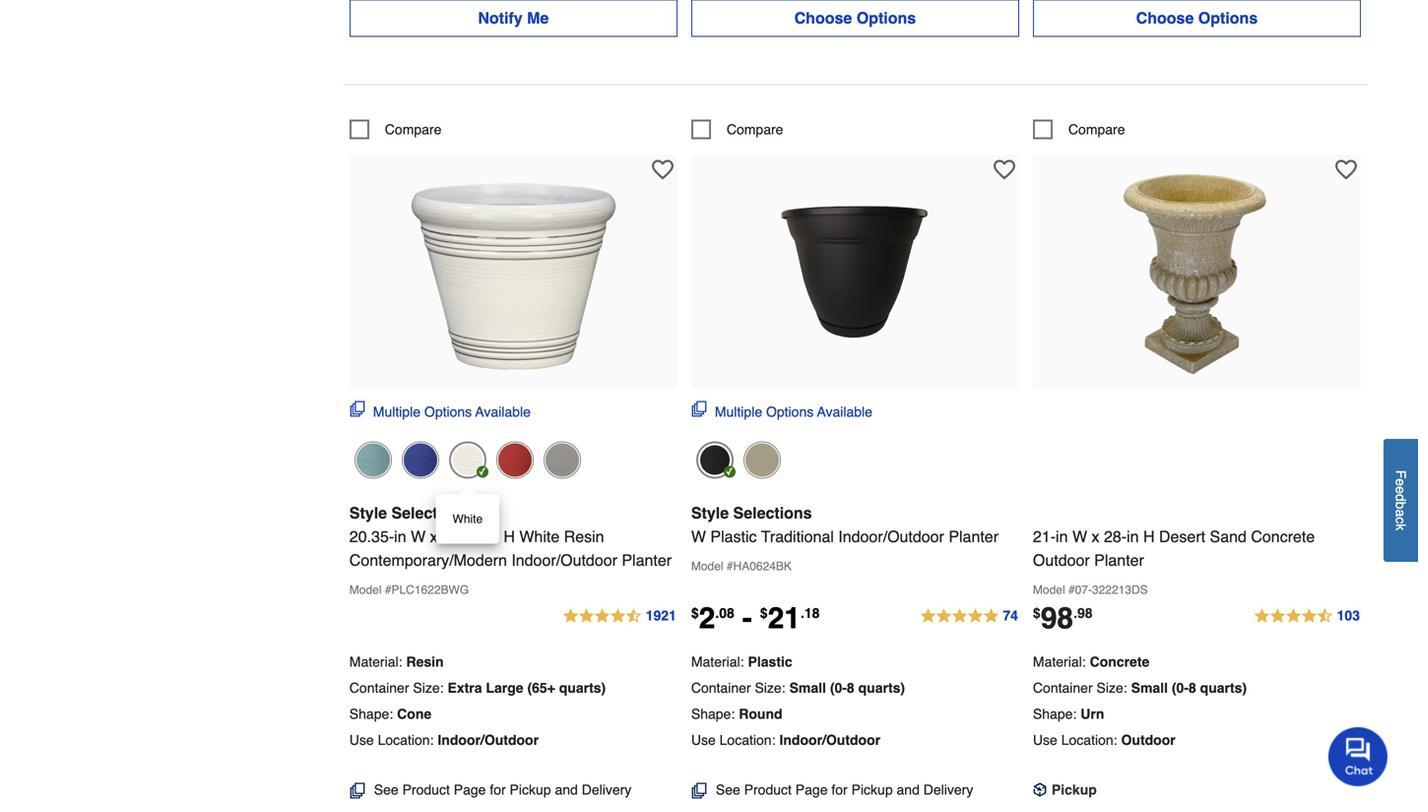 Task type: locate. For each thing, give the bounding box(es) containing it.
compare inside 5001796345 element
[[385, 122, 442, 137]]

0 horizontal spatial choose
[[794, 9, 852, 27]]

1 available from the left
[[475, 404, 531, 420]]

# up .08
[[727, 560, 733, 574]]

74 button
[[919, 605, 1019, 629]]

2 and from the left
[[897, 782, 920, 798]]

1 horizontal spatial h
[[1143, 528, 1155, 546]]

# down contemporary/modern
[[385, 583, 391, 597]]

concrete right sand
[[1251, 528, 1315, 546]]

in
[[394, 528, 406, 546], [487, 528, 499, 546], [1056, 528, 1068, 546], [1127, 528, 1139, 546]]

2 multiple options available from the left
[[715, 404, 872, 420]]

1 horizontal spatial w
[[691, 528, 706, 546]]

0 vertical spatial outdoor
[[1033, 551, 1090, 570]]

product down round
[[744, 782, 792, 798]]

2 w from the left
[[691, 528, 706, 546]]

white inside style selections 20.35-in w x 17.38-in h white resin contemporary/modern indoor/outdoor planter
[[519, 528, 560, 546]]

e up b
[[1393, 486, 1409, 494]]

2 selections from the left
[[733, 504, 812, 522]]

plastic inside style selections w plastic traditional indoor/outdoor planter
[[710, 528, 757, 546]]

desert
[[1159, 528, 1205, 546]]

0 vertical spatial plastic
[[710, 528, 757, 546]]

available
[[475, 404, 531, 420], [817, 404, 872, 420]]

3 size: from the left
[[1097, 680, 1127, 696]]

2 container size: small (0-8 quarts) from the left
[[1033, 680, 1247, 696]]

0 vertical spatial concrete
[[1251, 528, 1315, 546]]

use for shape: cone
[[349, 733, 374, 748]]

0 vertical spatial resin
[[564, 528, 604, 546]]

1 style from the left
[[349, 504, 387, 522]]

material: up shape: cone
[[349, 654, 402, 670]]

0 horizontal spatial w
[[411, 528, 426, 546]]

3 compare from the left
[[1068, 122, 1125, 137]]

white up 17.38-
[[453, 513, 483, 526]]

2 horizontal spatial location:
[[1061, 733, 1117, 748]]

container size: small (0-8 quarts) for concrete
[[1033, 680, 1247, 696]]

1 small from the left
[[789, 680, 826, 696]]

$ right -
[[760, 606, 768, 621]]

small
[[789, 680, 826, 696], [1131, 680, 1168, 696]]

h left desert
[[1143, 528, 1155, 546]]

1 horizontal spatial white
[[519, 528, 560, 546]]

$
[[691, 606, 699, 621], [760, 606, 768, 621], [1033, 606, 1041, 621]]

use location: indoor/outdoor for round
[[691, 733, 881, 748]]

1 horizontal spatial container
[[691, 680, 751, 696]]

planter up 1921
[[622, 551, 672, 570]]

style selections 20.35-in w x 17.38-in h white resin contemporary/modern indoor/outdoor planter
[[349, 504, 672, 570]]

2 $ from the left
[[760, 606, 768, 621]]

model up 98
[[1033, 583, 1065, 597]]

1 location: from the left
[[378, 733, 434, 748]]

use location: outdoor
[[1033, 733, 1176, 748]]

0 horizontal spatial compare
[[385, 122, 442, 137]]

plastic
[[710, 528, 757, 546], [748, 654, 792, 670]]

0 horizontal spatial 4.5 stars image
[[562, 605, 677, 629]]

1 compare from the left
[[385, 122, 442, 137]]

0 horizontal spatial for
[[490, 782, 506, 798]]

1 horizontal spatial shape:
[[691, 706, 735, 722]]

2 horizontal spatial #
[[1068, 583, 1075, 597]]

1 multiple options available from the left
[[373, 404, 531, 420]]

see
[[374, 782, 399, 798], [716, 782, 740, 798]]

page
[[454, 782, 486, 798], [796, 782, 828, 798]]

1 horizontal spatial choose options
[[1136, 9, 1258, 27]]

1 material: from the left
[[349, 654, 402, 670]]

use for shape: round
[[691, 733, 716, 748]]

1 horizontal spatial resin
[[564, 528, 604, 546]]

2 style from the left
[[691, 504, 729, 522]]

options
[[857, 9, 916, 27], [1198, 9, 1258, 27], [424, 404, 472, 420], [766, 404, 814, 420]]

1 use location: indoor/outdoor from the left
[[349, 733, 539, 748]]

container
[[349, 680, 409, 696], [691, 680, 751, 696], [1033, 680, 1093, 696]]

notify
[[478, 9, 523, 27]]

location:
[[378, 733, 434, 748], [720, 733, 776, 748], [1061, 733, 1117, 748]]

shape: urn
[[1033, 706, 1104, 722]]

model up .08
[[691, 560, 723, 574]]

1 h from the left
[[504, 528, 515, 546]]

indoor/outdoor
[[838, 528, 944, 546], [511, 551, 617, 570], [438, 733, 539, 748], [779, 733, 881, 748]]

white
[[453, 513, 483, 526], [519, 528, 560, 546]]

quarts) for concrete
[[1200, 680, 1247, 696]]

style down the black icon
[[691, 504, 729, 522]]

use down shape: urn
[[1033, 733, 1058, 748]]

x
[[430, 528, 438, 546], [1092, 528, 1100, 546]]

me
[[527, 9, 549, 27]]

2
[[699, 602, 715, 636]]

heart outline image
[[994, 159, 1015, 181], [1335, 159, 1357, 181]]

style inside style selections 20.35-in w x 17.38-in h white resin contemporary/modern indoor/outdoor planter
[[349, 504, 387, 522]]

103
[[1337, 608, 1360, 624]]

use down shape: cone
[[349, 733, 374, 748]]

container size: small (0-8 quarts) up round
[[691, 680, 905, 696]]

0 horizontal spatial available
[[475, 404, 531, 420]]

2 e from the top
[[1393, 486, 1409, 494]]

compare inside 5005534039 element
[[727, 122, 783, 137]]

1 horizontal spatial available
[[817, 404, 872, 420]]

multiple options available up white icon
[[373, 404, 531, 420]]

w for style selections w plastic traditional indoor/outdoor planter
[[691, 528, 706, 546]]

1 see from the left
[[374, 782, 399, 798]]

product
[[402, 782, 450, 798], [744, 782, 792, 798]]

0 horizontal spatial selections
[[391, 504, 470, 522]]

1 size: from the left
[[413, 680, 444, 696]]

see down shape: round
[[716, 782, 740, 798]]

0 horizontal spatial heart outline image
[[994, 159, 1015, 181]]

8 for use location: outdoor
[[1189, 680, 1196, 696]]

1 e from the top
[[1393, 479, 1409, 486]]

h inside style selections 20.35-in w x 17.38-in h white resin contemporary/modern indoor/outdoor planter
[[504, 528, 515, 546]]

size: for shape: cone
[[413, 680, 444, 696]]

2 horizontal spatial pickup
[[1052, 782, 1097, 798]]

2 container from the left
[[691, 680, 751, 696]]

0 horizontal spatial use
[[349, 733, 374, 748]]

0 horizontal spatial choose options link
[[691, 0, 1019, 37]]

container up shape: cone
[[349, 680, 409, 696]]

quarts)
[[559, 680, 606, 696], [858, 680, 905, 696], [1200, 680, 1247, 696]]

1921
[[646, 608, 676, 624]]

3 use from the left
[[1033, 733, 1058, 748]]

1 x from the left
[[430, 528, 438, 546]]

notify me
[[478, 9, 549, 27]]

# for in
[[385, 583, 391, 597]]

black image
[[696, 442, 734, 479]]

e
[[1393, 479, 1409, 486], [1393, 486, 1409, 494]]

w for 21-in w x 28-in h desert sand concrete outdoor planter
[[1072, 528, 1087, 546]]

1 horizontal spatial choose
[[1136, 9, 1194, 27]]

location: down shape: round
[[720, 733, 776, 748]]

4.5 stars image
[[562, 605, 677, 629], [1253, 605, 1361, 629]]

2 quarts) from the left
[[858, 680, 905, 696]]

1 horizontal spatial outdoor
[[1121, 733, 1176, 748]]

multiple options available link
[[349, 401, 531, 422], [691, 401, 872, 422]]

selections inside style selections 20.35-in w x 17.38-in h white resin contemporary/modern indoor/outdoor planter
[[391, 504, 470, 522]]

multiple up clay 'icon'
[[715, 404, 762, 420]]

multiple options available link up blue image
[[349, 401, 531, 422]]

2 horizontal spatial shape:
[[1033, 706, 1077, 722]]

3 $ from the left
[[1033, 606, 1041, 621]]

plc1622bwg
[[391, 583, 469, 597]]

pickup
[[510, 782, 551, 798], [851, 782, 893, 798], [1052, 782, 1097, 798]]

outdoor inside 21-in w x 28-in h desert sand concrete outdoor planter
[[1033, 551, 1090, 570]]

0 horizontal spatial use location: indoor/outdoor
[[349, 733, 539, 748]]

shape: for shape: cone
[[349, 706, 393, 722]]

(0-
[[830, 680, 847, 696], [1172, 680, 1189, 696]]

2 choose options from the left
[[1136, 9, 1258, 27]]

plastic up the model # ha0624bk
[[710, 528, 757, 546]]

ha0624bk
[[733, 560, 792, 574]]

shape: left cone
[[349, 706, 393, 722]]

2 horizontal spatial material:
[[1033, 654, 1086, 670]]

w inside style selections w plastic traditional indoor/outdoor planter
[[691, 528, 706, 546]]

0 horizontal spatial delivery
[[582, 782, 632, 798]]

see down shape: cone
[[374, 782, 399, 798]]

0 horizontal spatial multiple options available
[[373, 404, 531, 420]]

0 horizontal spatial multiple options available link
[[349, 401, 531, 422]]

d
[[1393, 494, 1409, 502]]

0 horizontal spatial multiple
[[373, 404, 421, 420]]

k
[[1393, 524, 1409, 531]]

2 multiple from the left
[[715, 404, 762, 420]]

4.5 stars image containing 1921
[[562, 605, 677, 629]]

3 material: from the left
[[1033, 654, 1086, 670]]

1 vertical spatial resin
[[406, 654, 444, 670]]

indoor/outdoor up 1921 button
[[511, 551, 617, 570]]

$ left .08
[[691, 606, 699, 621]]

multiple options available
[[373, 404, 531, 420], [715, 404, 872, 420]]

material: down 2
[[691, 654, 744, 670]]

1002707014 element
[[1033, 120, 1125, 139]]

8 for use location: indoor/outdoor
[[847, 680, 855, 696]]

21
[[768, 602, 801, 636]]

location: down cone
[[378, 733, 434, 748]]

model
[[691, 560, 723, 574], [349, 583, 382, 597], [1033, 583, 1065, 597]]

0 horizontal spatial shape:
[[349, 706, 393, 722]]

style up 20.35-
[[349, 504, 387, 522]]

0 horizontal spatial container
[[349, 680, 409, 696]]

chat invite button image
[[1329, 727, 1389, 787]]

1 horizontal spatial product
[[744, 782, 792, 798]]

container for round
[[691, 680, 751, 696]]

3 shape: from the left
[[1033, 706, 1077, 722]]

3 in from the left
[[1056, 528, 1068, 546]]

1 horizontal spatial 4.5 stars image
[[1253, 605, 1361, 629]]

selections up 'traditional'
[[733, 504, 812, 522]]

0 horizontal spatial small
[[789, 680, 826, 696]]

resin down gray image
[[564, 528, 604, 546]]

use location: indoor/outdoor
[[349, 733, 539, 748], [691, 733, 881, 748]]

concrete
[[1251, 528, 1315, 546], [1090, 654, 1150, 670]]

1 multiple from the left
[[373, 404, 421, 420]]

2 h from the left
[[1143, 528, 1155, 546]]

white right 17.38-
[[519, 528, 560, 546]]

1 horizontal spatial multiple options available link
[[691, 401, 872, 422]]

size: up round
[[755, 680, 785, 696]]

2 material: from the left
[[691, 654, 744, 670]]

0 horizontal spatial planter
[[622, 551, 672, 570]]

1 horizontal spatial use location: indoor/outdoor
[[691, 733, 881, 748]]

1 horizontal spatial selections
[[733, 504, 812, 522]]

f e e d b a c k button
[[1384, 439, 1418, 562]]

3 container from the left
[[1033, 680, 1093, 696]]

undefined 21-in w x 28-in h desert sand concrete outdoor planter image
[[1089, 165, 1305, 382]]

material: down 98
[[1033, 654, 1086, 670]]

for
[[490, 782, 506, 798], [832, 782, 848, 798]]

1 horizontal spatial style
[[691, 504, 729, 522]]

c
[[1393, 517, 1409, 524]]

1 multiple options available link from the left
[[349, 401, 531, 422]]

indoor/outdoor inside style selections 20.35-in w x 17.38-in h white resin contemporary/modern indoor/outdoor planter
[[511, 551, 617, 570]]

w
[[411, 528, 426, 546], [691, 528, 706, 546], [1072, 528, 1087, 546]]

h inside 21-in w x 28-in h desert sand concrete outdoor planter
[[1143, 528, 1155, 546]]

1 horizontal spatial see product page for pickup and delivery
[[716, 782, 973, 801]]

1 use from the left
[[349, 733, 374, 748]]

outdoor
[[1033, 551, 1090, 570], [1121, 733, 1176, 748]]

1 horizontal spatial planter
[[949, 528, 999, 546]]

2 page from the left
[[796, 782, 828, 798]]

1 horizontal spatial container size: small (0-8 quarts)
[[1033, 680, 1247, 696]]

concrete up the urn
[[1090, 654, 1150, 670]]

x left 28-
[[1092, 528, 1100, 546]]

# up the .98 in the right of the page
[[1068, 583, 1075, 597]]

quarts) for resin
[[559, 680, 606, 696]]

a
[[1393, 509, 1409, 517]]

1 horizontal spatial location:
[[720, 733, 776, 748]]

contemporary/modern
[[349, 551, 507, 570]]

1 horizontal spatial size:
[[755, 680, 785, 696]]

0 horizontal spatial h
[[504, 528, 515, 546]]

container size: small (0-8 quarts) up the urn
[[1033, 680, 1247, 696]]

w up the model # ha0624bk
[[691, 528, 706, 546]]

2 horizontal spatial model
[[1033, 583, 1065, 597]]

outdoor down 21-
[[1033, 551, 1090, 570]]

2 4.5 stars image from the left
[[1253, 605, 1361, 629]]

1 (0- from the left
[[830, 680, 847, 696]]

(65+
[[527, 680, 555, 696]]

3 w from the left
[[1072, 528, 1087, 546]]

$ inside "$ 98 .98"
[[1033, 606, 1041, 621]]

1 vertical spatial concrete
[[1090, 654, 1150, 670]]

heart outline image
[[652, 159, 673, 181]]

compare
[[385, 122, 442, 137], [727, 122, 783, 137], [1068, 122, 1125, 137]]

container up shape: round
[[691, 680, 751, 696]]

size: up the urn
[[1097, 680, 1127, 696]]

1 horizontal spatial delivery
[[924, 782, 973, 798]]

2 compare from the left
[[727, 122, 783, 137]]

2 use location: indoor/outdoor from the left
[[691, 733, 881, 748]]

size: up cone
[[413, 680, 444, 696]]

container for urn
[[1033, 680, 1093, 696]]

1 container from the left
[[349, 680, 409, 696]]

2 (0- from the left
[[1172, 680, 1189, 696]]

1 horizontal spatial compare
[[727, 122, 783, 137]]

indoor/outdoor down container size: extra large (65+ quarts)
[[438, 733, 539, 748]]

3 location: from the left
[[1061, 733, 1117, 748]]

use location: indoor/outdoor down round
[[691, 733, 881, 748]]

1 horizontal spatial use
[[691, 733, 716, 748]]

0 horizontal spatial location:
[[378, 733, 434, 748]]

2 small from the left
[[1131, 680, 1168, 696]]

1 quarts) from the left
[[559, 680, 606, 696]]

1 horizontal spatial (0-
[[1172, 680, 1189, 696]]

1 horizontal spatial pickup
[[851, 782, 893, 798]]

0 horizontal spatial x
[[430, 528, 438, 546]]

5005534039 element
[[691, 120, 783, 139]]

compare inside 1002707014 element
[[1068, 122, 1125, 137]]

selections inside style selections w plastic traditional indoor/outdoor planter
[[733, 504, 812, 522]]

choose options link
[[691, 0, 1019, 37], [1033, 0, 1361, 37]]

w up contemporary/modern
[[411, 528, 426, 546]]

1 vertical spatial white
[[519, 528, 560, 546]]

2 size: from the left
[[755, 680, 785, 696]]

74
[[1003, 608, 1018, 624]]

planter inside 21-in w x 28-in h desert sand concrete outdoor planter
[[1094, 551, 1144, 570]]

small for concrete
[[1131, 680, 1168, 696]]

indoor/outdoor right 'traditional'
[[838, 528, 944, 546]]

$ right 74
[[1033, 606, 1041, 621]]

0 horizontal spatial container size: small (0-8 quarts)
[[691, 680, 905, 696]]

shape: left the urn
[[1033, 706, 1077, 722]]

2 x from the left
[[1092, 528, 1100, 546]]

#
[[727, 560, 733, 574], [385, 583, 391, 597], [1068, 583, 1075, 597]]

0 horizontal spatial page
[[454, 782, 486, 798]]

container for cone
[[349, 680, 409, 696]]

1 selections from the left
[[391, 504, 470, 522]]

h right 17.38-
[[504, 528, 515, 546]]

1 horizontal spatial small
[[1131, 680, 1168, 696]]

2 multiple options available link from the left
[[691, 401, 872, 422]]

1 in from the left
[[394, 528, 406, 546]]

1 horizontal spatial concrete
[[1251, 528, 1315, 546]]

3 quarts) from the left
[[1200, 680, 1247, 696]]

1 horizontal spatial material:
[[691, 654, 744, 670]]

choose
[[794, 9, 852, 27], [1136, 9, 1194, 27]]

indoor/outdoor inside style selections w plastic traditional indoor/outdoor planter
[[838, 528, 944, 546]]

and
[[555, 782, 578, 798], [897, 782, 920, 798]]

planter down 28-
[[1094, 551, 1144, 570]]

use location: indoor/outdoor down cone
[[349, 733, 539, 748]]

choose options
[[794, 9, 916, 27], [1136, 9, 1258, 27]]

20.35-
[[349, 528, 394, 546]]

size:
[[413, 680, 444, 696], [755, 680, 785, 696], [1097, 680, 1127, 696]]

x up contemporary/modern
[[430, 528, 438, 546]]

product down cone
[[402, 782, 450, 798]]

1 horizontal spatial multiple options available
[[715, 404, 872, 420]]

2 delivery from the left
[[924, 782, 973, 798]]

2 horizontal spatial use
[[1033, 733, 1058, 748]]

0 horizontal spatial and
[[555, 782, 578, 798]]

1 container size: small (0-8 quarts) from the left
[[691, 680, 905, 696]]

shape:
[[349, 706, 393, 722], [691, 706, 735, 722], [1033, 706, 1077, 722]]

4.5 stars image for 103 button
[[1253, 605, 1361, 629]]

1 horizontal spatial see
[[716, 782, 740, 798]]

1 horizontal spatial heart outline image
[[1335, 159, 1357, 181]]

2 available from the left
[[817, 404, 872, 420]]

2 use from the left
[[691, 733, 716, 748]]

planter
[[949, 528, 999, 546], [622, 551, 672, 570], [1094, 551, 1144, 570]]

4.5 stars image containing 103
[[1253, 605, 1361, 629]]

resin inside style selections 20.35-in w x 17.38-in h white resin contemporary/modern indoor/outdoor planter
[[564, 528, 604, 546]]

multiple
[[373, 404, 421, 420], [715, 404, 762, 420]]

model for style selections 20.35-in w x 17.38-in h white resin contemporary/modern indoor/outdoor planter
[[349, 583, 382, 597]]

0 horizontal spatial see
[[374, 782, 399, 798]]

2 horizontal spatial $
[[1033, 606, 1041, 621]]

traditional
[[761, 528, 834, 546]]

1 horizontal spatial #
[[727, 560, 733, 574]]

see product page for pickup and delivery
[[374, 782, 632, 801], [716, 782, 973, 801]]

1 horizontal spatial for
[[832, 782, 848, 798]]

planter inside style selections 20.35-in w x 17.38-in h white resin contemporary/modern indoor/outdoor planter
[[622, 551, 672, 570]]

quarts) for plastic
[[858, 680, 905, 696]]

1 w from the left
[[411, 528, 426, 546]]

2 horizontal spatial quarts)
[[1200, 680, 1247, 696]]

0 vertical spatial white
[[453, 513, 483, 526]]

0 horizontal spatial see product page for pickup and delivery
[[374, 782, 632, 801]]

style selections 20.35-in w x 17.38-in h white resin contemporary/modern indoor/outdoor planter image
[[405, 165, 622, 382]]

resin
[[564, 528, 604, 546], [406, 654, 444, 670]]

location: down the urn
[[1061, 733, 1117, 748]]

model down 20.35-
[[349, 583, 382, 597]]

b
[[1393, 502, 1409, 509]]

1 $ from the left
[[691, 606, 699, 621]]

selections up 17.38-
[[391, 504, 470, 522]]

1 4.5 stars image from the left
[[562, 605, 677, 629]]

extra
[[448, 680, 482, 696]]

container size: small (0-8 quarts)
[[691, 680, 905, 696], [1033, 680, 1247, 696]]

0 horizontal spatial style
[[349, 504, 387, 522]]

notify me button
[[349, 0, 677, 37]]

planter left 21-
[[949, 528, 999, 546]]

use down shape: round
[[691, 733, 716, 748]]

e up the "d"
[[1393, 479, 1409, 486]]

plastic down 21
[[748, 654, 792, 670]]

1 horizontal spatial x
[[1092, 528, 1100, 546]]

multiple up blue image
[[373, 404, 421, 420]]

0 horizontal spatial concrete
[[1090, 654, 1150, 670]]

1 page from the left
[[454, 782, 486, 798]]

1 horizontal spatial 8
[[1189, 680, 1196, 696]]

material:
[[349, 654, 402, 670], [691, 654, 744, 670], [1033, 654, 1086, 670]]

container up shape: urn
[[1033, 680, 1093, 696]]

8
[[847, 680, 855, 696], [1189, 680, 1196, 696]]

style inside style selections w plastic traditional indoor/outdoor planter
[[691, 504, 729, 522]]

1 8 from the left
[[847, 680, 855, 696]]

0 horizontal spatial size:
[[413, 680, 444, 696]]

1 horizontal spatial choose options link
[[1033, 0, 1361, 37]]

small down material: plastic
[[789, 680, 826, 696]]

2 8 from the left
[[1189, 680, 1196, 696]]

0 horizontal spatial quarts)
[[559, 680, 606, 696]]

1 horizontal spatial and
[[897, 782, 920, 798]]

2 horizontal spatial planter
[[1094, 551, 1144, 570]]

concrete inside 21-in w x 28-in h desert sand concrete outdoor planter
[[1251, 528, 1315, 546]]

1 horizontal spatial quarts)
[[858, 680, 905, 696]]

w left 28-
[[1072, 528, 1087, 546]]

selections for traditional
[[733, 504, 812, 522]]

0 horizontal spatial $
[[691, 606, 699, 621]]

x inside 21-in w x 28-in h desert sand concrete outdoor planter
[[1092, 528, 1100, 546]]

multiple options available up clay 'icon'
[[715, 404, 872, 420]]

1 horizontal spatial page
[[796, 782, 828, 798]]

0 horizontal spatial (0-
[[830, 680, 847, 696]]

$ for 2
[[691, 606, 699, 621]]

small down material: concrete
[[1131, 680, 1168, 696]]

21-in w x 28-in h desert sand concrete outdoor planter
[[1033, 528, 1315, 570]]

selections
[[391, 504, 470, 522], [733, 504, 812, 522]]

1 horizontal spatial multiple
[[715, 404, 762, 420]]

h
[[504, 528, 515, 546], [1143, 528, 1155, 546]]

0 horizontal spatial #
[[385, 583, 391, 597]]

delivery
[[582, 782, 632, 798], [924, 782, 973, 798]]

2 horizontal spatial compare
[[1068, 122, 1125, 137]]

2 shape: from the left
[[691, 706, 735, 722]]

2 heart outline image from the left
[[1335, 159, 1357, 181]]

resin up cone
[[406, 654, 444, 670]]

w inside 21-in w x 28-in h desert sand concrete outdoor planter
[[1072, 528, 1087, 546]]

2 in from the left
[[487, 528, 499, 546]]

2 location: from the left
[[720, 733, 776, 748]]

style
[[349, 504, 387, 522], [691, 504, 729, 522]]

1 shape: from the left
[[349, 706, 393, 722]]

multiple options available link up clay 'icon'
[[691, 401, 872, 422]]

outdoor down material: concrete
[[1121, 733, 1176, 748]]

location: for cone
[[378, 733, 434, 748]]

sand
[[1210, 528, 1247, 546]]

1 horizontal spatial model
[[691, 560, 723, 574]]

style for w
[[691, 504, 729, 522]]

0 horizontal spatial model
[[349, 583, 382, 597]]

0 horizontal spatial product
[[402, 782, 450, 798]]

shape: left round
[[691, 706, 735, 722]]



Task type: vqa. For each thing, say whether or not it's contained in the screenshot.
.98
yes



Task type: describe. For each thing, give the bounding box(es) containing it.
actual price $98.98 element
[[1033, 602, 1093, 636]]

17.38-
[[442, 528, 487, 546]]

model for style selections w plastic traditional indoor/outdoor planter
[[691, 560, 723, 574]]

2 choose options link from the left
[[1033, 0, 1361, 37]]

style selections w plastic traditional indoor/outdoor planter image
[[747, 165, 964, 382]]

98
[[1041, 602, 1074, 636]]

1 delivery from the left
[[582, 782, 632, 798]]

$2.08-$21.18 element
[[691, 602, 820, 636]]

compare for 5001796345 element
[[385, 122, 442, 137]]

.98
[[1074, 606, 1093, 621]]

4 in from the left
[[1127, 528, 1139, 546]]

model # plc1622bwg
[[349, 583, 469, 597]]

material: concrete
[[1033, 654, 1150, 670]]

material: for material: plastic
[[691, 654, 744, 670]]

1 for from the left
[[490, 782, 506, 798]]

1 see product page for pickup and delivery from the left
[[374, 782, 632, 801]]

multiple options available for blue image
[[373, 404, 531, 420]]

322213ds
[[1092, 583, 1148, 597]]

multiple for blue image
[[373, 404, 421, 420]]

1 vertical spatial outdoor
[[1121, 733, 1176, 748]]

.08
[[715, 606, 734, 621]]

2 pickup from the left
[[851, 782, 893, 798]]

5001796345 element
[[349, 120, 442, 139]]

1 pickup from the left
[[510, 782, 551, 798]]

2 for from the left
[[832, 782, 848, 798]]

.18
[[801, 606, 820, 621]]

pickup image
[[1033, 783, 1047, 797]]

$ 98 .98
[[1033, 602, 1093, 636]]

$ 2 .08 - $ 21 .18
[[691, 602, 820, 636]]

2 product from the left
[[744, 782, 792, 798]]

x inside style selections 20.35-in w x 17.38-in h white resin contemporary/modern indoor/outdoor planter
[[430, 528, 438, 546]]

5 stars image
[[919, 605, 1019, 629]]

07-
[[1075, 583, 1092, 597]]

1 heart outline image from the left
[[994, 159, 1015, 181]]

clay image
[[743, 442, 781, 479]]

indoor/outdoor down round
[[779, 733, 881, 748]]

available for multiple options available link for blue image
[[475, 404, 531, 420]]

f
[[1393, 470, 1409, 479]]

103 button
[[1253, 605, 1361, 629]]

container size: small (0-8 quarts) for plastic
[[691, 680, 905, 696]]

style for 20.35-
[[349, 504, 387, 522]]

multiple options available link for clay 'icon'
[[691, 401, 872, 422]]

(0- for material: concrete
[[1172, 680, 1189, 696]]

0 horizontal spatial resin
[[406, 654, 444, 670]]

shape: cone
[[349, 706, 432, 722]]

compare for 1002707014 element
[[1068, 122, 1125, 137]]

-
[[742, 602, 752, 636]]

material: resin
[[349, 654, 444, 670]]

1 choose from the left
[[794, 9, 852, 27]]

4.5 stars image for 1921 button
[[562, 605, 677, 629]]

location: for round
[[720, 733, 776, 748]]

urn
[[1081, 706, 1104, 722]]

large
[[486, 680, 523, 696]]

1 choose options from the left
[[794, 9, 916, 27]]

21-
[[1033, 528, 1056, 546]]

material: for material: concrete
[[1033, 654, 1086, 670]]

location: for urn
[[1061, 733, 1117, 748]]

planter inside style selections w plastic traditional indoor/outdoor planter
[[949, 528, 999, 546]]

multiple for clay 'icon'
[[715, 404, 762, 420]]

material: for material: resin
[[349, 654, 402, 670]]

shape: for shape: round
[[691, 706, 735, 722]]

f e e d b a c k
[[1393, 470, 1409, 531]]

multiple options available for clay 'icon'
[[715, 404, 872, 420]]

cone
[[397, 706, 432, 722]]

(0- for material: plastic
[[830, 680, 847, 696]]

0 horizontal spatial white
[[453, 513, 483, 526]]

1 product from the left
[[402, 782, 450, 798]]

use location: indoor/outdoor for cone
[[349, 733, 539, 748]]

21-in w x 28-in h desert sand concrete outdoor planter link
[[1033, 504, 1361, 573]]

blue image
[[402, 442, 439, 479]]

model # ha0624bk
[[691, 560, 792, 574]]

2 choose from the left
[[1136, 9, 1194, 27]]

gray image
[[543, 442, 581, 479]]

1921 button
[[349, 605, 677, 629]]

shape: round
[[691, 706, 782, 722]]

white image
[[449, 442, 486, 479]]

use for shape: urn
[[1033, 733, 1058, 748]]

size: for shape: round
[[755, 680, 785, 696]]

red image
[[496, 442, 534, 479]]

2 see product page for pickup and delivery from the left
[[716, 782, 973, 801]]

3 pickup from the left
[[1052, 782, 1097, 798]]

2 see from the left
[[716, 782, 740, 798]]

compare for 5005534039 element
[[727, 122, 783, 137]]

28-
[[1104, 528, 1127, 546]]

round
[[739, 706, 782, 722]]

1 vertical spatial plastic
[[748, 654, 792, 670]]

available for clay 'icon''s multiple options available link
[[817, 404, 872, 420]]

shape: for shape: urn
[[1033, 706, 1077, 722]]

size: for shape: urn
[[1097, 680, 1127, 696]]

1 and from the left
[[555, 782, 578, 798]]

multiple options available link for blue image
[[349, 401, 531, 422]]

model # 07-322213ds
[[1033, 583, 1148, 597]]

material: plastic
[[691, 654, 792, 670]]

1 choose options link from the left
[[691, 0, 1019, 37]]

selections for w
[[391, 504, 470, 522]]

$ for 98
[[1033, 606, 1041, 621]]

# for plastic
[[727, 560, 733, 574]]

container size: extra large (65+ quarts)
[[349, 680, 606, 696]]

w inside style selections 20.35-in w x 17.38-in h white resin contemporary/modern indoor/outdoor planter
[[411, 528, 426, 546]]

small for plastic
[[789, 680, 826, 696]]

spa blue image
[[354, 442, 392, 479]]

style selections w plastic traditional indoor/outdoor planter
[[691, 504, 999, 546]]



